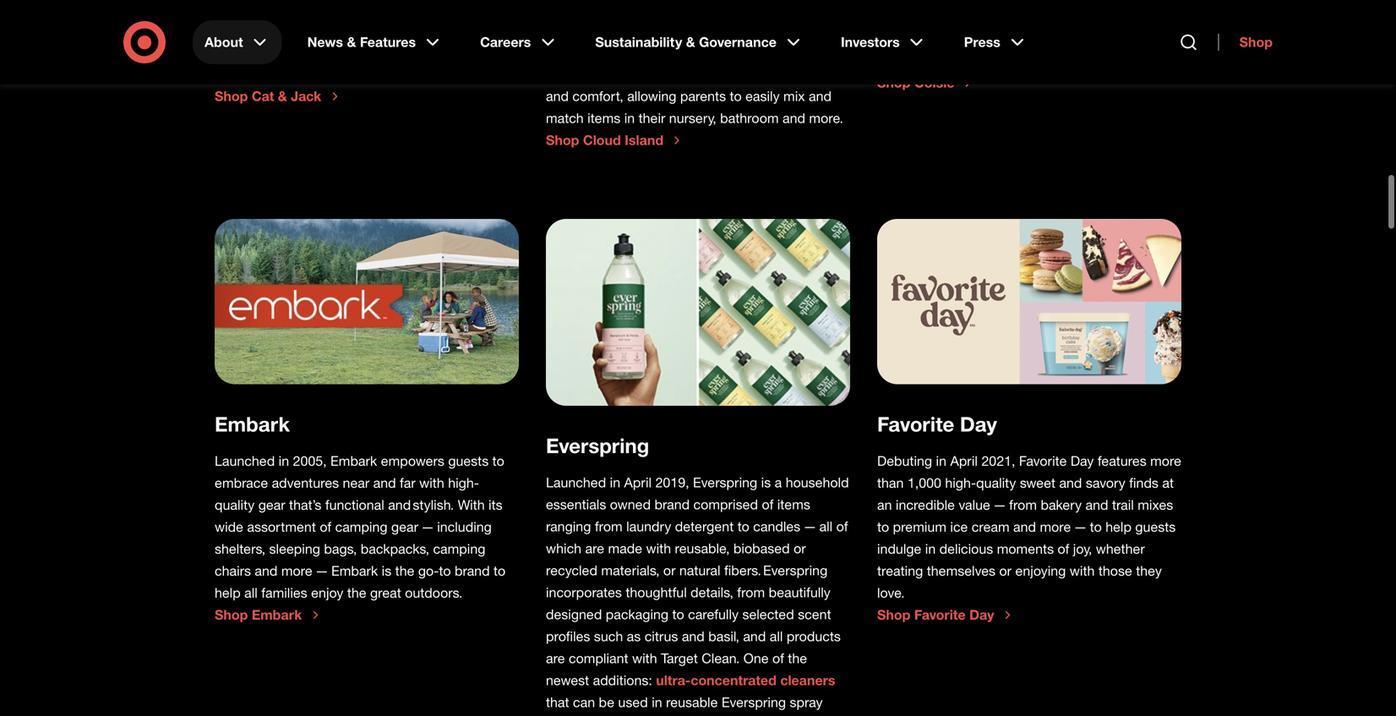 Task type: locate. For each thing, give the bounding box(es) containing it.
0 horizontal spatial on
[[677, 716, 692, 716]]

the
[[395, 563, 415, 579], [347, 585, 367, 601], [788, 650, 807, 667]]

high- up seasonal
[[482, 22, 513, 38]]

2 vertical spatial guests
[[1136, 519, 1176, 535]]

1 vertical spatial day
[[1071, 453, 1094, 469]]

reusable
[[666, 694, 718, 711]]

0 vertical spatial at
[[277, 66, 289, 82]]

about link
[[193, 20, 282, 64]]

can
[[573, 694, 595, 711]]

cloud down bath
[[584, 44, 620, 60]]

1 horizontal spatial 2019,
[[998, 0, 1032, 3]]

launched inside launched in july 2016, cat & jack is a kids' and baby apparel and accessories line featuring high- quality wardrobe staples and must-have seasonal trends, all at affordable prices. shop cat & jack
[[215, 0, 275, 16]]

guests inside launched in march 2019, colsie offers guests intimates, lounge and sleepwear styles that are of- the-moment, adventurous and effortless, all while being comfortable and versatile. shop colsie
[[1115, 0, 1155, 3]]

2 horizontal spatial are
[[1142, 8, 1161, 25]]

that for stylish,
[[704, 22, 727, 38]]

high-
[[482, 22, 513, 38], [448, 475, 479, 491], [946, 475, 977, 491]]

sleeping
[[269, 541, 320, 557]]

of inside debuting in april 2021, favorite day features more than 1,000 high-quality sweet and savory finds at an incredible value — from bakery and trail mixes to premium ice cream and more — to help guests indulge in delicious moments of joy, whether treating themselves or enjoying with those they love. shop favorite day
[[1058, 541, 1070, 557]]

0 vertical spatial are
[[1142, 8, 1161, 25]]

march
[[956, 0, 994, 3]]

guests up with
[[448, 453, 489, 469]]

in up "lounge"
[[942, 0, 952, 3]]

a inside launched in july 2016, cat & jack is a kids' and baby apparel and accessories line featuring high- quality wardrobe staples and must-have seasonal trends, all at affordable prices. shop cat & jack
[[441, 0, 449, 16]]

mix
[[784, 88, 805, 104]]

cat
[[359, 0, 380, 16], [252, 88, 274, 104]]

favorite day
[[878, 412, 997, 436]]

0 vertical spatial day
[[960, 412, 997, 436]]

quality
[[215, 44, 255, 60], [977, 475, 1017, 491], [215, 497, 255, 513]]

2 vertical spatial the
[[788, 650, 807, 667]]

1 vertical spatial quality
[[977, 475, 1017, 491]]

favorite up debuting
[[878, 412, 955, 436]]

ice
[[951, 519, 968, 535]]

2019, inside launched in march 2019, colsie offers guests intimates, lounge and sleepwear styles that are of- the-moment, adventurous and effortless, all while being comfortable and versatile. shop colsie
[[998, 0, 1032, 3]]

is up bath
[[626, 0, 636, 16]]

favorite down themselves
[[915, 607, 966, 623]]

that right the styles
[[1115, 8, 1138, 25]]

everspring down ultra-concentrated cleaners link on the bottom of the page
[[722, 694, 786, 711]]

1 horizontal spatial camping
[[433, 541, 486, 557]]

ranging
[[546, 518, 591, 535]]

0 horizontal spatial affordable
[[292, 66, 353, 82]]

1 vertical spatial at
[[1163, 475, 1174, 491]]

the up cleaners
[[788, 650, 807, 667]]

designed inside 'launched in april 2019, everspring is a household essentials owned brand comprised of items ranging from laundry detergent to candles — all of which are made with reusable, biobased or recycled materials, or natural fibers. everspring incorporates thoughtful details, from beautifully designed packaging to carefully selected scent profiles such as citrus and basil, and all products are compliant with target clean. one of the newest additions:'
[[546, 606, 602, 623]]

0 vertical spatial brand
[[655, 496, 690, 513]]

0 horizontal spatial jack
[[291, 88, 322, 104]]

guests inside debuting in april 2021, favorite day features more than 1,000 high-quality sweet and savory finds at an incredible value — from bakery and trail mixes to premium ice cream and more — to help guests indulge in delicious moments of joy, whether treating themselves or enjoying with those they love. shop favorite day
[[1136, 519, 1176, 535]]

with inside debuting in april 2021, favorite day features more than 1,000 high-quality sweet and savory finds at an incredible value — from bakery and trail mixes to premium ice cream and more — to help guests indulge in delicious moments of joy, whether treating themselves or enjoying with those they love. shop favorite day
[[1070, 563, 1095, 579]]

is up "featuring"
[[428, 0, 438, 16]]

more.
[[809, 110, 844, 126]]

all up shop cat & jack link
[[260, 66, 273, 82]]

careers
[[480, 34, 531, 50]]

cloud down match
[[583, 132, 621, 148]]

1 vertical spatial on
[[677, 716, 692, 716]]

1 horizontal spatial help
[[1106, 519, 1132, 535]]

versatile.
[[1019, 52, 1072, 69]]

shop inside debuting in april 2021, favorite day features more than 1,000 high-quality sweet and savory finds at an incredible value — from bakery and trail mixes to premium ice cream and more — to help guests indulge in delicious moments of joy, whether treating themselves or enjoying with those they love. shop favorite day
[[878, 607, 911, 623]]

focus
[[683, 66, 716, 82]]

with down joy,
[[1070, 563, 1095, 579]]

launched for launched in july 2016, cat & jack is a kids' and baby apparel and accessories line featuring high- quality wardrobe staples and must-have seasonal trends, all at affordable prices.
[[215, 0, 275, 16]]

beautifully
[[769, 584, 831, 601]]

and stylish.
[[388, 497, 454, 513]]

0 vertical spatial colsie
[[1035, 0, 1073, 3]]

shop cat & jack link
[[215, 88, 342, 105]]

the left go-
[[395, 563, 415, 579]]

of up bags,
[[320, 519, 332, 535]]

governance
[[699, 34, 777, 50]]

more up finds
[[1151, 453, 1182, 469]]

backpacks,
[[361, 541, 430, 557]]

1 horizontal spatial are
[[585, 540, 605, 557]]

are
[[1142, 8, 1161, 25], [585, 540, 605, 557], [546, 650, 565, 667]]

island up bath
[[586, 0, 622, 16]]

all
[[1128, 30, 1141, 47], [260, 66, 273, 82], [820, 518, 833, 535], [244, 585, 258, 601], [770, 628, 783, 645]]

1 horizontal spatial items
[[588, 110, 621, 126]]

high- inside launched in 2005, embark empowers guests to embrace adventures near and far with high- quality gear that's functional and stylish. with its wide assortment of camping gear — including shelters, sleeping bags, backpacks, camping chairs and more — embark is the go-to brand to help all families enjoy the great outdoors. shop embark
[[448, 475, 479, 491]]

are left made
[[585, 540, 605, 557]]

1 vertical spatial more
[[1040, 519, 1071, 535]]

near
[[343, 475, 370, 491]]

parents
[[681, 88, 726, 104]]

affordable inside cloud island is a collection of nursery décor, bedding, bath and layette that launched in may 2017. cloud island includes stylish, affordable items designed with a focus on safety, durability and comfort, allowing parents to easily mix and match items in their nursery, bathroom and more. shop cloud island
[[763, 44, 824, 60]]

with inside cloud island is a collection of nursery décor, bedding, bath and layette that launched in may 2017. cloud island includes stylish, affordable items designed with a focus on safety, durability and comfort, allowing parents to easily mix and match items in their nursery, bathroom and more. shop cloud island
[[643, 66, 668, 82]]

quality down 2021,
[[977, 475, 1017, 491]]

2 horizontal spatial items
[[778, 496, 811, 513]]

with
[[458, 497, 485, 513]]

launched in april 2019, everspring is a household essentials owned brand comprised of items ranging from laundry detergent to candles — all of which are made with reusable, biobased or recycled materials, or natural fibers. everspring incorporates thoughtful details, from beautifully designed packaging to carefully selected scent profiles such as citrus and basil, and all products are compliant with target clean. one of the newest additions:
[[546, 474, 849, 689]]

1 horizontal spatial or
[[794, 540, 806, 557]]

april inside 'launched in april 2019, everspring is a household essentials owned brand comprised of items ranging from laundry detergent to candles — all of which are made with reusable, biobased or recycled materials, or natural fibers. everspring incorporates thoughtful details, from beautifully designed packaging to carefully selected scent profiles such as citrus and basil, and all products are compliant with target clean. one of the newest additions:'
[[624, 474, 652, 491]]

0 vertical spatial more
[[1151, 453, 1182, 469]]

2 horizontal spatial or
[[1000, 563, 1012, 579]]

1 vertical spatial help
[[215, 585, 241, 601]]

launched for launched in 2005, embark empowers guests to embrace adventures near and far with high- quality gear that's functional and stylish. with its wide assortment of camping gear — including shelters, sleeping bags, backpacks, camping chairs and more — embark is the go-to brand to help all families enjoy the great outdoors.
[[215, 453, 275, 469]]

profiles
[[546, 628, 590, 645]]

2 vertical spatial quality
[[215, 497, 255, 513]]

1 horizontal spatial colsie
[[1035, 0, 1073, 3]]

in inside launched in 2005, embark empowers guests to embrace adventures near and far with high- quality gear that's functional and stylish. with its wide assortment of camping gear — including shelters, sleeping bags, backpacks, camping chairs and more — embark is the go-to brand to help all families enjoy the great outdoors. shop embark
[[279, 453, 289, 469]]

1 vertical spatial the
[[347, 585, 367, 601]]

0 horizontal spatial high-
[[448, 475, 479, 491]]

shop inside launched in july 2016, cat & jack is a kids' and baby apparel and accessories line featuring high- quality wardrobe staples and must-have seasonal trends, all at affordable prices. shop cat & jack
[[215, 88, 248, 104]]

with right far
[[419, 475, 445, 491]]

island down their
[[625, 132, 664, 148]]

at right finds
[[1163, 475, 1174, 491]]

colsie down comfortable
[[915, 74, 955, 91]]

of left joy,
[[1058, 541, 1070, 557]]

launched inside launched in 2005, embark empowers guests to embrace adventures near and far with high- quality gear that's functional and stylish. with its wide assortment of camping gear — including shelters, sleeping bags, backpacks, camping chairs and more — embark is the go-to brand to help all families enjoy the great outdoors. shop embark
[[215, 453, 275, 469]]

with down the laundry
[[646, 540, 671, 557]]

embark down bags,
[[331, 563, 378, 579]]

the inside 'launched in april 2019, everspring is a household essentials owned brand comprised of items ranging from laundry detergent to candles — all of which are made with reusable, biobased or recycled materials, or natural fibers. everspring incorporates thoughtful details, from beautifully designed packaging to carefully selected scent profiles such as citrus and basil, and all products are compliant with target clean. one of the newest additions:'
[[788, 650, 807, 667]]

of left the nursery at top
[[713, 0, 724, 16]]

2 vertical spatial are
[[546, 650, 565, 667]]

2 vertical spatial items
[[778, 496, 811, 513]]

or down candles
[[794, 540, 806, 557]]

1 horizontal spatial from
[[737, 584, 765, 601]]

1 horizontal spatial high-
[[482, 22, 513, 38]]

0 vertical spatial quality
[[215, 44, 255, 60]]

in left 2005,
[[279, 453, 289, 469]]

fibers. everspring
[[725, 562, 828, 579]]

shop inside launched in march 2019, colsie offers guests intimates, lounge and sleepwear styles that are of- the-moment, adventurous and effortless, all while being comfortable and versatile. shop colsie
[[878, 74, 911, 91]]

1 horizontal spatial that
[[704, 22, 727, 38]]

additions:
[[593, 672, 653, 689]]

and up bakery
[[1060, 475, 1083, 491]]

one
[[744, 650, 769, 667]]

quality inside launched in 2005, embark empowers guests to embrace adventures near and far with high- quality gear that's functional and stylish. with its wide assortment of camping gear — including shelters, sleeping bags, backpacks, camping chairs and more — embark is the go-to brand to help all families enjoy the great outdoors. shop embark
[[215, 497, 255, 513]]

wide
[[215, 519, 243, 535]]

that inside cloud island is a collection of nursery décor, bedding, bath and layette that launched in may 2017. cloud island includes stylish, affordable items designed with a focus on safety, durability and comfort, allowing parents to easily mix and match items in their nursery, bathroom and more. shop cloud island
[[704, 22, 727, 38]]

designed up comfort,
[[583, 66, 639, 82]]

and up the target
[[682, 628, 705, 645]]

ultra-concentrated cleaners that can be used in reusable everspring spray bottles, cutting down on emissions an
[[546, 672, 836, 716]]

0 vertical spatial from
[[1010, 497, 1037, 513]]

0 vertical spatial cat
[[359, 0, 380, 16]]

0 horizontal spatial at
[[277, 66, 289, 82]]

shop inside launched in 2005, embark empowers guests to embrace adventures near and far with high- quality gear that's functional and stylish. with its wide assortment of camping gear — including shelters, sleeping bags, backpacks, camping chairs and more — embark is the go-to brand to help all families enjoy the great outdoors. shop embark
[[215, 607, 248, 623]]

that for all
[[1115, 8, 1138, 25]]

0 horizontal spatial cat
[[252, 88, 274, 104]]

april up the "owned"
[[624, 474, 652, 491]]

launched inside launched in march 2019, colsie offers guests intimates, lounge and sleepwear styles that are of- the-moment, adventurous and effortless, all while being comfortable and versatile. shop colsie
[[878, 0, 938, 3]]

recycled
[[546, 562, 598, 579]]

1 vertical spatial everspring
[[693, 474, 758, 491]]

1 vertical spatial 2019,
[[656, 474, 690, 491]]

cloud
[[546, 0, 582, 16], [584, 44, 620, 60], [583, 132, 621, 148]]

with up allowing
[[643, 66, 668, 82]]

1 horizontal spatial affordable
[[763, 44, 824, 60]]

1 vertical spatial cloud
[[584, 44, 620, 60]]

1 vertical spatial guests
[[448, 453, 489, 469]]

camping down the functional
[[335, 519, 388, 535]]

adventurous
[[959, 30, 1034, 47]]

0 horizontal spatial that
[[546, 694, 569, 711]]

in left their
[[625, 110, 635, 126]]

0 horizontal spatial from
[[595, 518, 623, 535]]

to up outdoors.
[[439, 563, 451, 579]]

jack up line
[[396, 0, 424, 16]]

camping down including
[[433, 541, 486, 557]]

more down bakery
[[1040, 519, 1071, 535]]

0 vertical spatial favorite
[[878, 412, 955, 436]]

a group of people sitting at a picnic table by a lake image
[[215, 219, 519, 384]]

investors
[[841, 34, 900, 50]]

island
[[586, 0, 622, 16], [624, 44, 660, 60], [625, 132, 664, 148]]

from up made
[[595, 518, 623, 535]]

of
[[713, 0, 724, 16], [762, 496, 774, 513], [837, 518, 848, 535], [320, 519, 332, 535], [1058, 541, 1070, 557], [773, 650, 784, 667]]

brand inside launched in 2005, embark empowers guests to embrace adventures near and far with high- quality gear that's functional and stylish. with its wide assortment of camping gear — including shelters, sleeping bags, backpacks, camping chairs and more — embark is the go-to brand to help all families enjoy the great outdoors. shop embark
[[455, 563, 490, 579]]

everspring up comprised
[[693, 474, 758, 491]]

cat up accessories
[[359, 0, 380, 16]]

spray
[[790, 694, 823, 711]]

1 vertical spatial favorite
[[1020, 453, 1067, 469]]

are up 'newest'
[[546, 650, 565, 667]]

brand up the laundry
[[655, 496, 690, 513]]

1 horizontal spatial at
[[1163, 475, 1174, 491]]

from up selected
[[737, 584, 765, 601]]

shelters,
[[215, 541, 266, 557]]

gear up backpacks,
[[391, 519, 418, 535]]

of inside launched in 2005, embark empowers guests to embrace adventures near and far with high- quality gear that's functional and stylish. with its wide assortment of camping gear — including shelters, sleeping bags, backpacks, camping chairs and more — embark is the go-to brand to help all families enjoy the great outdoors. shop embark
[[320, 519, 332, 535]]

on inside cloud island is a collection of nursery décor, bedding, bath and layette that launched in may 2017. cloud island includes stylish, affordable items designed with a focus on safety, durability and comfort, allowing parents to easily mix and match items in their nursery, bathroom and more. shop cloud island
[[720, 66, 735, 82]]

1 horizontal spatial brand
[[655, 496, 690, 513]]

which
[[546, 540, 582, 557]]

0 horizontal spatial items
[[546, 66, 579, 82]]

than
[[878, 475, 904, 491]]

on
[[720, 66, 735, 82], [677, 716, 692, 716]]

are inside launched in march 2019, colsie offers guests intimates, lounge and sleepwear styles that are of- the-moment, adventurous and effortless, all while being comfortable and versatile. shop colsie
[[1142, 8, 1161, 25]]

enjoying
[[1016, 563, 1066, 579]]

1 vertical spatial colsie
[[915, 74, 955, 91]]

0 vertical spatial jack
[[396, 0, 424, 16]]

from down sweet
[[1010, 497, 1037, 513]]

2019, up the laundry
[[656, 474, 690, 491]]

guests right offers
[[1115, 0, 1155, 3]]

— inside 'launched in april 2019, everspring is a household essentials owned brand comprised of items ranging from laundry detergent to candles — all of which are made with reusable, biobased or recycled materials, or natural fibers. everspring incorporates thoughtful details, from beautifully designed packaging to carefully selected scent profiles such as citrus and basil, and all products are compliant with target clean. one of the newest additions:'
[[805, 518, 816, 535]]

jack down "wardrobe"
[[291, 88, 322, 104]]

2 horizontal spatial that
[[1115, 8, 1138, 25]]

— right candles
[[805, 518, 816, 535]]

that's
[[289, 497, 322, 513]]

allowing
[[627, 88, 677, 104]]

to up its
[[493, 453, 505, 469]]

launched for launched in march 2019, colsie offers guests intimates, lounge and sleepwear styles that are of- the-moment, adventurous and effortless, all while being comfortable and versatile.
[[878, 0, 938, 3]]

0 vertical spatial items
[[546, 66, 579, 82]]

0 horizontal spatial more
[[281, 563, 313, 579]]

a up sustainability
[[639, 0, 647, 16]]

0 vertical spatial guests
[[1115, 0, 1155, 3]]

april inside debuting in april 2021, favorite day features more than 1,000 high-quality sweet and savory finds at an incredible value — from bakery and trail mixes to premium ice cream and more — to help guests indulge in delicious moments of joy, whether treating themselves or enjoying with those they love. shop favorite day
[[951, 453, 978, 469]]

intimates,
[[878, 8, 936, 25]]

are left of-
[[1142, 8, 1161, 25]]

at down "wardrobe"
[[277, 66, 289, 82]]

—
[[994, 497, 1006, 513], [805, 518, 816, 535], [422, 519, 434, 535], [1075, 519, 1087, 535], [316, 563, 328, 579]]

clean.
[[702, 650, 740, 667]]

1 horizontal spatial the
[[395, 563, 415, 579]]

owned
[[610, 496, 651, 513]]

cloud island is a collection of nursery décor, bedding, bath and layette that launched in may 2017. cloud island includes stylish, affordable items designed with a focus on safety, durability and comfort, allowing parents to easily mix and match items in their nursery, bathroom and more. shop cloud island
[[546, 0, 844, 148]]

including
[[437, 519, 492, 535]]

embark down families
[[252, 607, 302, 623]]

1 vertical spatial affordable
[[292, 66, 353, 82]]

to inside cloud island is a collection of nursery décor, bedding, bath and layette that launched in may 2017. cloud island includes stylish, affordable items designed with a focus on safety, durability and comfort, allowing parents to easily mix and match items in their nursery, bathroom and more. shop cloud island
[[730, 88, 742, 104]]

down
[[640, 716, 673, 716]]

that inside launched in march 2019, colsie offers guests intimates, lounge and sleepwear styles that are of- the-moment, adventurous and effortless, all while being comfortable and versatile. shop colsie
[[1115, 8, 1138, 25]]

brand right go-
[[455, 563, 490, 579]]

1 vertical spatial designed
[[546, 606, 602, 623]]

in up down
[[652, 694, 663, 711]]

1 vertical spatial jack
[[291, 88, 322, 104]]

in up the "owned"
[[610, 474, 621, 491]]

2 vertical spatial everspring
[[722, 694, 786, 711]]

— up joy,
[[1075, 519, 1087, 535]]

1 vertical spatial gear
[[391, 519, 418, 535]]

and left far
[[373, 475, 396, 491]]

designed up profiles
[[546, 606, 602, 623]]

that up bottles,
[[546, 694, 569, 711]]

quality up trends,
[[215, 44, 255, 60]]

be
[[599, 694, 615, 711]]

0 horizontal spatial help
[[215, 585, 241, 601]]

2 horizontal spatial from
[[1010, 497, 1037, 513]]

materials,
[[601, 562, 660, 579]]

launched up baby
[[215, 0, 275, 16]]

baby
[[215, 22, 245, 38]]

everspring
[[546, 433, 650, 458], [693, 474, 758, 491], [722, 694, 786, 711]]

to up bathroom
[[730, 88, 742, 104]]

shop inside cloud island is a collection of nursery décor, bedding, bath and layette that launched in may 2017. cloud island includes stylish, affordable items designed with a focus on safety, durability and comfort, allowing parents to easily mix and match items in their nursery, bathroom and more. shop cloud island
[[546, 132, 580, 148]]

décor,
[[777, 0, 814, 16]]

embrace
[[215, 475, 268, 491]]

0 vertical spatial on
[[720, 66, 735, 82]]

items down comfort,
[[588, 110, 621, 126]]

0 vertical spatial april
[[951, 453, 978, 469]]

1 vertical spatial april
[[624, 474, 652, 491]]

in up "1,000"
[[936, 453, 947, 469]]

1 horizontal spatial on
[[720, 66, 735, 82]]

or
[[794, 540, 806, 557], [664, 562, 676, 579], [1000, 563, 1012, 579]]

match
[[546, 110, 584, 126]]

styles
[[1076, 8, 1111, 25]]

all up shop embark link
[[244, 585, 258, 601]]

high- up with
[[448, 475, 479, 491]]

help inside launched in 2005, embark empowers guests to embrace adventures near and far with high- quality gear that's functional and stylish. with its wide assortment of camping gear — including shelters, sleeping bags, backpacks, camping chairs and more — embark is the go-to brand to help all families enjoy the great outdoors. shop embark
[[215, 585, 241, 601]]

in left "july"
[[279, 0, 289, 16]]

launched up essentials
[[546, 474, 606, 491]]

favorite
[[878, 412, 955, 436], [1020, 453, 1067, 469], [915, 607, 966, 623]]

investors link
[[829, 20, 939, 64]]

april for 2019,
[[624, 474, 652, 491]]

items
[[546, 66, 579, 82], [588, 110, 621, 126], [778, 496, 811, 513]]

all left 'while'
[[1128, 30, 1141, 47]]

1 vertical spatial items
[[588, 110, 621, 126]]

2 vertical spatial more
[[281, 563, 313, 579]]

that
[[1115, 8, 1138, 25], [704, 22, 727, 38], [546, 694, 569, 711]]

from
[[1010, 497, 1037, 513], [595, 518, 623, 535], [737, 584, 765, 601]]

whether
[[1096, 541, 1145, 557]]

0 vertical spatial affordable
[[763, 44, 824, 60]]

a left kids'
[[441, 0, 449, 16]]

is up candles
[[761, 474, 771, 491]]

0 vertical spatial designed
[[583, 66, 639, 82]]

2 horizontal spatial more
[[1151, 453, 1182, 469]]

0 vertical spatial the
[[395, 563, 415, 579]]

2 horizontal spatial high-
[[946, 475, 977, 491]]

help down chairs
[[215, 585, 241, 601]]

2019, up sleepwear
[[998, 0, 1032, 3]]

bedding,
[[546, 22, 599, 38]]

2 vertical spatial favorite
[[915, 607, 966, 623]]

of up candles
[[762, 496, 774, 513]]

0 horizontal spatial camping
[[335, 519, 388, 535]]

2 vertical spatial day
[[970, 607, 995, 623]]

help up 'whether'
[[1106, 519, 1132, 535]]

or down the moments
[[1000, 563, 1012, 579]]

1 horizontal spatial gear
[[391, 519, 418, 535]]

0 vertical spatial camping
[[335, 519, 388, 535]]

2019, inside 'launched in april 2019, everspring is a household essentials owned brand comprised of items ranging from laundry detergent to candles — all of which are made with reusable, biobased or recycled materials, or natural fibers. everspring incorporates thoughtful details, from beautifully designed packaging to carefully selected scent profiles such as citrus and basil, and all products are compliant with target clean. one of the newest additions:'
[[656, 474, 690, 491]]

sleepwear
[[1011, 8, 1072, 25]]

day down themselves
[[970, 607, 995, 623]]

all inside launched in july 2016, cat & jack is a kids' and baby apparel and accessories line featuring high- quality wardrobe staples and must-have seasonal trends, all at affordable prices. shop cat & jack
[[260, 66, 273, 82]]

made
[[608, 540, 643, 557]]

0 horizontal spatial 2019,
[[656, 474, 690, 491]]

0 horizontal spatial brand
[[455, 563, 490, 579]]

items inside 'launched in april 2019, everspring is a household essentials owned brand comprised of items ranging from laundry detergent to candles — all of which are made with reusable, biobased or recycled materials, or natural fibers. everspring incorporates thoughtful details, from beautifully designed packaging to carefully selected scent profiles such as citrus and basil, and all products are compliant with target clean. one of the newest additions:'
[[778, 496, 811, 513]]

1 vertical spatial brand
[[455, 563, 490, 579]]

2019,
[[998, 0, 1032, 3], [656, 474, 690, 491]]

1 horizontal spatial april
[[951, 453, 978, 469]]

value
[[959, 497, 991, 513]]

april for 2021,
[[951, 453, 978, 469]]

finds
[[1130, 475, 1159, 491]]

everspring inside 'launched in april 2019, everspring is a household essentials owned brand comprised of items ranging from laundry detergent to candles — all of which are made with reusable, biobased or recycled materials, or natural fibers. everspring incorporates thoughtful details, from beautifully designed packaging to carefully selected scent profiles such as citrus and basil, and all products are compliant with target clean. one of the newest additions:'
[[693, 474, 758, 491]]

their
[[639, 110, 666, 126]]

2 horizontal spatial the
[[788, 650, 807, 667]]



Task type: vqa. For each thing, say whether or not it's contained in the screenshot.
rightmost Jack
yes



Task type: describe. For each thing, give the bounding box(es) containing it.
and up adventurous
[[984, 8, 1007, 25]]

comprised
[[694, 496, 758, 513]]

includes
[[663, 44, 714, 60]]

of right the one
[[773, 650, 784, 667]]

emissions
[[696, 716, 757, 716]]

thoughtful
[[626, 584, 687, 601]]

functional
[[325, 497, 384, 513]]

outdoors.
[[405, 585, 463, 601]]

0 vertical spatial gear
[[258, 497, 285, 513]]

trends,
[[215, 66, 256, 82]]

and up versatile.
[[1038, 30, 1061, 47]]

laundry
[[627, 518, 672, 535]]

bath
[[603, 22, 630, 38]]

love.
[[878, 585, 905, 601]]

reusable,
[[675, 540, 730, 557]]

launched in march 2019, colsie offers guests intimates, lounge and sleepwear styles that are of- the-moment, adventurous and effortless, all while being comfortable and versatile. shop colsie
[[878, 0, 1182, 91]]

help inside debuting in april 2021, favorite day features more than 1,000 high-quality sweet and savory finds at an incredible value — from bakery and trail mixes to premium ice cream and more — to help guests indulge in delicious moments of joy, whether treating themselves or enjoying with those they love. shop favorite day
[[1106, 519, 1132, 535]]

embark up embrace
[[215, 412, 290, 436]]

sustainability
[[595, 34, 683, 50]]

shop favorite day link
[[878, 607, 1015, 624]]

affordable inside launched in july 2016, cat & jack is a kids' and baby apparel and accessories line featuring high- quality wardrobe staples and must-have seasonal trends, all at affordable prices. shop cat & jack
[[292, 66, 353, 82]]

bags,
[[324, 541, 357, 557]]

to up joy,
[[1090, 519, 1102, 535]]

candles
[[754, 518, 801, 535]]

bottles,
[[546, 716, 591, 716]]

and up the one
[[743, 628, 766, 645]]

0 horizontal spatial or
[[664, 562, 676, 579]]

an
[[878, 497, 892, 513]]

to up citrus at the left bottom of page
[[673, 606, 685, 623]]

and up prices.
[[367, 44, 390, 60]]

and right kids'
[[483, 0, 506, 16]]

have
[[429, 44, 457, 60]]

those
[[1099, 563, 1133, 579]]

carefully
[[688, 606, 739, 623]]

— up enjoy
[[316, 563, 328, 579]]

quality inside debuting in april 2021, favorite day features more than 1,000 high-quality sweet and savory finds at an incredible value — from bakery and trail mixes to premium ice cream and more — to help guests indulge in delicious moments of joy, whether treating themselves or enjoying with those they love. shop favorite day
[[977, 475, 1017, 491]]

delicious
[[940, 541, 994, 557]]

2 vertical spatial island
[[625, 132, 664, 148]]

cleaners
[[781, 672, 836, 689]]

with down as
[[632, 650, 657, 667]]

sweet
[[1020, 475, 1056, 491]]

in down premium
[[926, 541, 936, 557]]

or inside debuting in april 2021, favorite day features more than 1,000 high-quality sweet and savory finds at an incredible value — from bakery and trail mixes to premium ice cream and more — to help guests indulge in delicious moments of joy, whether treating themselves or enjoying with those they love. shop favorite day
[[1000, 563, 1012, 579]]

shop embark link
[[215, 607, 322, 624]]

comfort,
[[573, 88, 624, 104]]

with inside launched in 2005, embark empowers guests to embrace adventures near and far with high- quality gear that's functional and stylish. with its wide assortment of camping gear — including shelters, sleeping bags, backpacks, camping chairs and more — embark is the go-to brand to help all families enjoy the great outdoors. shop embark
[[419, 475, 445, 491]]

and right bath
[[634, 22, 657, 38]]

more inside launched in 2005, embark empowers guests to embrace adventures near and far with high- quality gear that's functional and stylish. with its wide assortment of camping gear — including shelters, sleeping bags, backpacks, camping chairs and more — embark is the go-to brand to help all families enjoy the great outdoors. shop embark
[[281, 563, 313, 579]]

designed inside cloud island is a collection of nursery décor, bedding, bath and layette that launched in may 2017. cloud island includes stylish, affordable items designed with a focus on safety, durability and comfort, allowing parents to easily mix and match items in their nursery, bathroom and more. shop cloud island
[[583, 66, 639, 82]]

being
[[878, 52, 912, 69]]

and up the moments
[[1014, 519, 1037, 535]]

easily
[[746, 88, 780, 104]]

in inside 'launched in april 2019, everspring is a household essentials owned brand comprised of items ranging from laundry detergent to candles — all of which are made with reusable, biobased or recycled materials, or natural fibers. everspring incorporates thoughtful details, from beautifully designed packaging to carefully selected scent profiles such as citrus and basil, and all products are compliant with target clean. one of the newest additions:'
[[610, 474, 621, 491]]

natural
[[680, 562, 721, 579]]

launched in 2005, embark empowers guests to embrace adventures near and far with high- quality gear that's functional and stylish. with its wide assortment of camping gear — including shelters, sleeping bags, backpacks, camping chairs and more — embark is the go-to brand to help all families enjoy the great outdoors. shop embark
[[215, 453, 506, 623]]

1 vertical spatial camping
[[433, 541, 486, 557]]

layette
[[660, 22, 700, 38]]

and up match
[[546, 88, 569, 104]]

go-
[[418, 563, 439, 579]]

featuring
[[425, 22, 478, 38]]

2019, for sleepwear
[[998, 0, 1032, 3]]

2017.
[[546, 44, 580, 60]]

incredible
[[896, 497, 955, 513]]

2019, for brand
[[656, 474, 690, 491]]

chairs
[[215, 563, 251, 579]]

is inside launched in july 2016, cat & jack is a kids' and baby apparel and accessories line featuring high- quality wardrobe staples and must-have seasonal trends, all at affordable prices. shop cat & jack
[[428, 0, 438, 16]]

all down selected
[[770, 628, 783, 645]]

nursery
[[728, 0, 774, 16]]

1,000
[[908, 475, 942, 491]]

careers link
[[468, 20, 570, 64]]

guests inside launched in 2005, embark empowers guests to embrace adventures near and far with high- quality gear that's functional and stylish. with its wide assortment of camping gear — including shelters, sleeping bags, backpacks, camping chairs and more — embark is the go-to brand to help all families enjoy the great outdoors. shop embark
[[448, 453, 489, 469]]

apparel
[[248, 22, 294, 38]]

high- inside debuting in april 2021, favorite day features more than 1,000 high-quality sweet and savory finds at an incredible value — from bakery and trail mixes to premium ice cream and more — to help guests indulge in delicious moments of joy, whether treating themselves or enjoying with those they love. shop favorite day
[[946, 475, 977, 491]]

is inside 'launched in april 2019, everspring is a household essentials owned brand comprised of items ranging from laundry detergent to candles — all of which are made with reusable, biobased or recycled materials, or natural fibers. everspring incorporates thoughtful details, from beautifully designed packaging to carefully selected scent profiles such as citrus and basil, and all products are compliant with target clean. one of the newest additions:'
[[761, 474, 771, 491]]

shop link
[[1219, 34, 1273, 51]]

embark up near
[[331, 453, 377, 469]]

incorporates
[[546, 584, 622, 601]]

— down and stylish.
[[422, 519, 434, 535]]

is inside cloud island is a collection of nursery décor, bedding, bath and layette that launched in may 2017. cloud island includes stylish, affordable items designed with a focus on safety, durability and comfort, allowing parents to easily mix and match items in their nursery, bathroom and more. shop cloud island
[[626, 0, 636, 16]]

citrus
[[645, 628, 678, 645]]

selected
[[743, 606, 794, 623]]

comfortable
[[915, 52, 989, 69]]

a hand holding a bottle of perfume image
[[546, 219, 851, 406]]

empowers
[[381, 453, 445, 469]]

stylish,
[[718, 44, 759, 60]]

— up cream
[[994, 497, 1006, 513]]

brand inside 'launched in april 2019, everspring is a household essentials owned brand comprised of items ranging from laundry detergent to candles — all of which are made with reusable, biobased or recycled materials, or natural fibers. everspring incorporates thoughtful details, from beautifully designed packaging to carefully selected scent profiles such as citrus and basil, and all products are compliant with target clean. one of the newest additions:'
[[655, 496, 690, 513]]

1 vertical spatial cat
[[252, 88, 274, 104]]

wardrobe
[[258, 44, 316, 60]]

2005,
[[293, 453, 327, 469]]

families
[[261, 585, 307, 601]]

in inside launched in march 2019, colsie offers guests intimates, lounge and sleepwear styles that are of- the-moment, adventurous and effortless, all while being comfortable and versatile. shop colsie
[[942, 0, 952, 3]]

all down household
[[820, 518, 833, 535]]

news & features
[[307, 34, 416, 50]]

0 horizontal spatial colsie
[[915, 74, 955, 91]]

1 horizontal spatial cat
[[359, 0, 380, 16]]

lounge
[[939, 8, 980, 25]]

and down adventurous
[[992, 52, 1015, 69]]

2 vertical spatial cloud
[[583, 132, 621, 148]]

in left the "may"
[[791, 22, 801, 38]]

packaging
[[606, 606, 669, 623]]

and up more.
[[809, 88, 832, 104]]

such
[[594, 628, 623, 645]]

a inside 'launched in april 2019, everspring is a household essentials owned brand comprised of items ranging from laundry detergent to candles — all of which are made with reusable, biobased or recycled materials, or natural fibers. everspring incorporates thoughtful details, from beautifully designed packaging to carefully selected scent profiles such as citrus and basil, and all products are compliant with target clean. one of the newest additions:'
[[775, 474, 782, 491]]

from inside debuting in april 2021, favorite day features more than 1,000 high-quality sweet and savory finds at an incredible value — from bakery and trail mixes to premium ice cream and more — to help guests indulge in delicious moments of joy, whether treating themselves or enjoying with those they love. shop favorite day
[[1010, 497, 1037, 513]]

must-
[[393, 44, 429, 60]]

sustainability & governance
[[595, 34, 777, 50]]

durability
[[781, 66, 836, 82]]

2 vertical spatial from
[[737, 584, 765, 601]]

to down "an"
[[878, 519, 890, 535]]

all inside launched in 2005, embark empowers guests to embrace adventures near and far with high- quality gear that's functional and stylish. with its wide assortment of camping gear — including shelters, sleeping bags, backpacks, camping chairs and more — embark is the go-to brand to help all families enjoy the great outdoors. shop embark
[[244, 585, 258, 601]]

a left focus
[[672, 66, 679, 82]]

1 vertical spatial island
[[624, 44, 660, 60]]

and down "july"
[[297, 22, 320, 38]]

of inside cloud island is a collection of nursery décor, bedding, bath and layette that launched in may 2017. cloud island includes stylish, affordable items designed with a focus on safety, durability and comfort, allowing parents to easily mix and match items in their nursery, bathroom and more. shop cloud island
[[713, 0, 724, 16]]

and down savory on the right bottom of page
[[1086, 497, 1109, 513]]

to down its
[[494, 563, 506, 579]]

safety,
[[739, 66, 777, 82]]

1 vertical spatial from
[[595, 518, 623, 535]]

features
[[1098, 453, 1147, 469]]

as
[[627, 628, 641, 645]]

all inside launched in march 2019, colsie offers guests intimates, lounge and sleepwear styles that are of- the-moment, adventurous and effortless, all while being comfortable and versatile. shop colsie
[[1128, 30, 1141, 47]]

used
[[618, 694, 648, 711]]

cream
[[972, 519, 1010, 535]]

0 vertical spatial everspring
[[546, 433, 650, 458]]

its
[[489, 497, 503, 513]]

enjoy
[[311, 585, 344, 601]]

2016,
[[321, 0, 355, 16]]

adventures
[[272, 475, 339, 491]]

on inside ultra-concentrated cleaners that can be used in reusable everspring spray bottles, cutting down on emissions an
[[677, 716, 692, 716]]

at inside debuting in april 2021, favorite day features more than 1,000 high-quality sweet and savory finds at an incredible value — from bakery and trail mixes to premium ice cream and more — to help guests indulge in delicious moments of joy, whether treating themselves or enjoying with those they love. shop favorite day
[[1163, 475, 1174, 491]]

0 vertical spatial cloud
[[546, 0, 582, 16]]

0 vertical spatial island
[[586, 0, 622, 16]]

high- inside launched in july 2016, cat & jack is a kids' and baby apparel and accessories line featuring high- quality wardrobe staples and must-have seasonal trends, all at affordable prices. shop cat & jack
[[482, 22, 513, 38]]

shop cloud island link
[[546, 132, 684, 149]]

ultra-
[[656, 672, 691, 689]]

at inside launched in july 2016, cat & jack is a kids' and baby apparel and accessories line featuring high- quality wardrobe staples and must-have seasonal trends, all at affordable prices. shop cat & jack
[[277, 66, 289, 82]]

launched
[[731, 22, 787, 38]]

seasonal
[[461, 44, 515, 60]]

quality inside launched in july 2016, cat & jack is a kids' and baby apparel and accessories line featuring high- quality wardrobe staples and must-have seasonal trends, all at affordable prices. shop cat & jack
[[215, 44, 255, 60]]

shop inside 'link'
[[1240, 34, 1273, 50]]

that inside ultra-concentrated cleaners that can be used in reusable everspring spray bottles, cutting down on emissions an
[[546, 694, 569, 711]]

launched in july 2016, cat & jack is a kids' and baby apparel and accessories line featuring high- quality wardrobe staples and must-have seasonal trends, all at affordable prices. shop cat & jack
[[215, 0, 515, 104]]

is inside launched in 2005, embark empowers guests to embrace adventures near and far with high- quality gear that's functional and stylish. with its wide assortment of camping gear — including shelters, sleeping bags, backpacks, camping chairs and more — embark is the go-to brand to help all families enjoy the great outdoors. shop embark
[[382, 563, 392, 579]]

they
[[1136, 563, 1162, 579]]

of down household
[[837, 518, 848, 535]]

to down comprised
[[738, 518, 750, 535]]

launched inside 'launched in april 2019, everspring is a household essentials owned brand comprised of items ranging from laundry detergent to candles — all of which are made with reusable, biobased or recycled materials, or natural fibers. everspring incorporates thoughtful details, from beautifully designed packaging to carefully selected scent profiles such as citrus and basil, and all products are compliant with target clean. one of the newest additions:'
[[546, 474, 606, 491]]

and up families
[[255, 563, 278, 579]]

1 horizontal spatial jack
[[396, 0, 424, 16]]

in inside launched in july 2016, cat & jack is a kids' and baby apparel and accessories line featuring high- quality wardrobe staples and must-have seasonal trends, all at affordable prices. shop cat & jack
[[279, 0, 289, 16]]

and down "mix"
[[783, 110, 806, 126]]

target
[[661, 650, 698, 667]]

everspring inside ultra-concentrated cleaners that can be used in reusable everspring spray bottles, cutting down on emissions an
[[722, 694, 786, 711]]

text image
[[878, 219, 1182, 384]]

debuting
[[878, 453, 933, 469]]

treating
[[878, 563, 923, 579]]

assortment
[[247, 519, 316, 535]]

indulge
[[878, 541, 922, 557]]

savory
[[1086, 475, 1126, 491]]

prices.
[[357, 66, 397, 82]]

news
[[307, 34, 343, 50]]

in inside ultra-concentrated cleaners that can be used in reusable everspring spray bottles, cutting down on emissions an
[[652, 694, 663, 711]]



